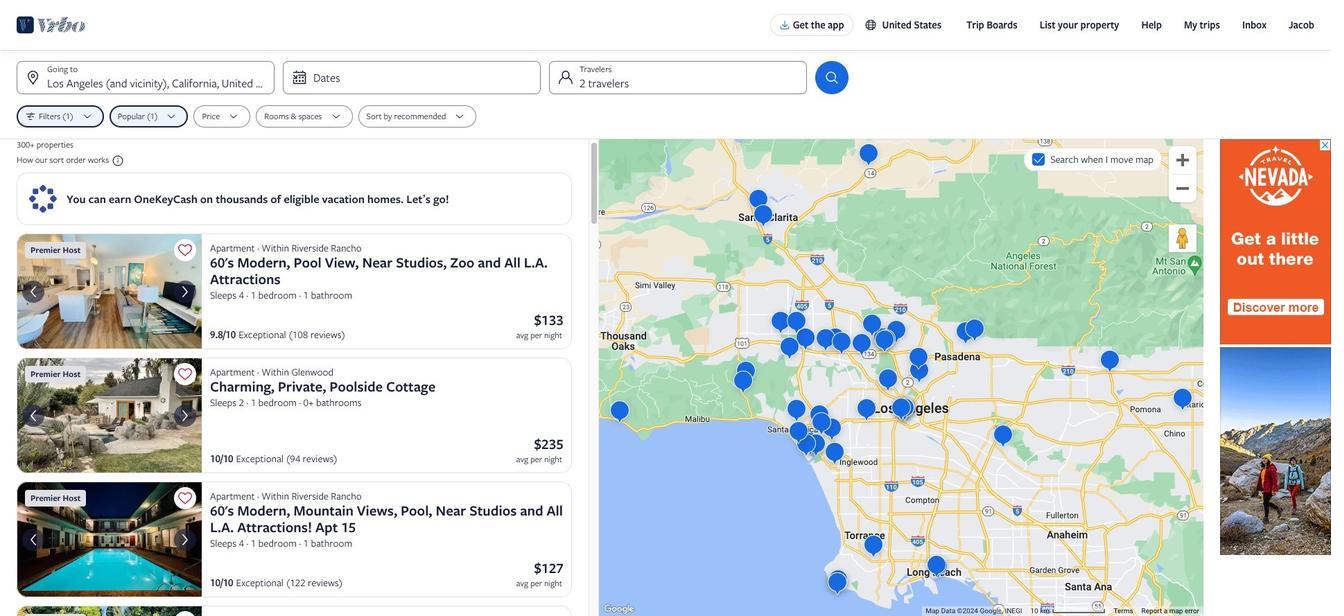 Task type: locate. For each thing, give the bounding box(es) containing it.
search image
[[824, 69, 840, 86]]

pool image
[[17, 482, 202, 598], [17, 606, 202, 616]]

google image
[[603, 603, 636, 616]]

1 vertical spatial pool image
[[17, 606, 202, 616]]

show next image for 60's modern, mountain views, pool, near studios and all l.a. attractions! apt 15 image
[[177, 532, 193, 548]]

show next image for charming, private, poolside cottage image
[[177, 407, 193, 424]]

1 pool image from the top
[[17, 482, 202, 598]]

show previous image for charming, private, poolside cottage image
[[25, 407, 42, 424]]

show previous image for 60's modern, pool view, near studios, zoo and all l.a. attractions image
[[25, 283, 42, 300]]

0 vertical spatial pool image
[[17, 482, 202, 598]]

small image
[[109, 155, 124, 167]]

vrbo logo image
[[17, 14, 85, 36]]



Task type: describe. For each thing, give the bounding box(es) containing it.
small image
[[864, 19, 877, 31]]

map region
[[599, 139, 1204, 616]]

property grounds image
[[17, 358, 202, 474]]

show previous image for 60's modern, mountain views, pool, near studios and all l.a. attractions! apt 15 image
[[25, 532, 42, 548]]

download the app button image
[[779, 19, 790, 31]]

private kitchen image
[[17, 234, 202, 350]]

2 pool image from the top
[[17, 606, 202, 616]]

show next image for 60's modern, pool view, near studios, zoo and all l.a. attractions image
[[177, 283, 193, 300]]

one key blue tier image
[[28, 184, 58, 214]]



Task type: vqa. For each thing, say whether or not it's contained in the screenshot.
bottom Pool image
yes



